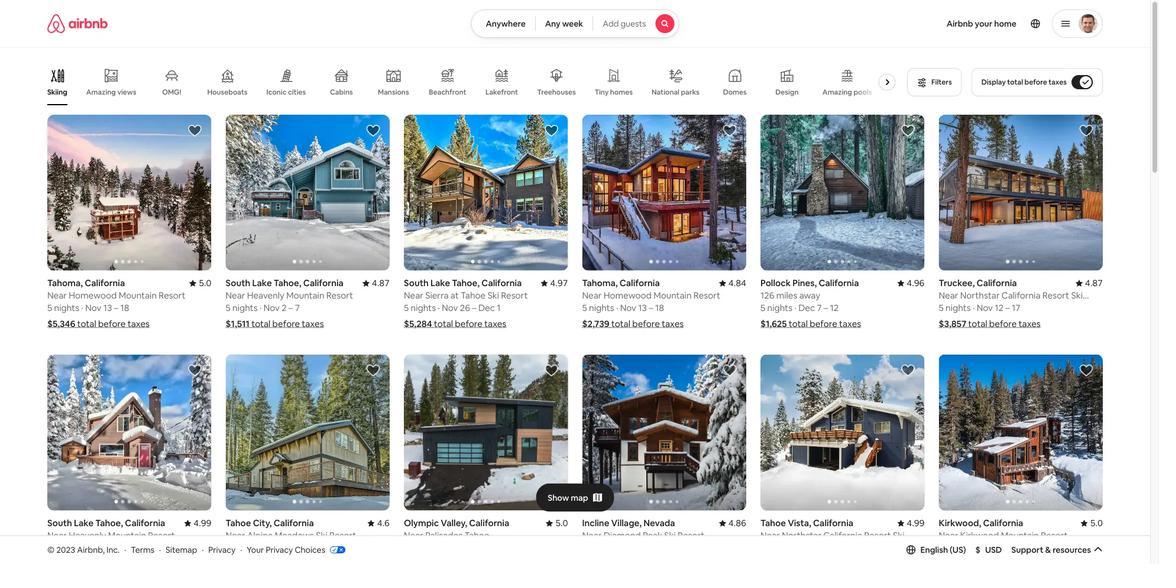 Task type: describe. For each thing, give the bounding box(es) containing it.
126
[[760, 290, 774, 301]]

privacy inside 'link'
[[266, 544, 293, 555]]

– inside tahoma, california near homewood mountain resort 5 nights · nov 13 – 18 $5,346 total before taxes
[[114, 302, 118, 314]]

tahoe inside south lake tahoe, california near sierra at tahoe ski resort 5 nights · nov 26 – dec 1 $5,284 total before taxes
[[461, 290, 486, 301]]

domes
[[723, 88, 747, 97]]

your privacy choices
[[247, 544, 325, 555]]

alpine
[[247, 530, 273, 541]]

nights inside south lake tahoe, california near heavenly mountain resort 5 nights · nov 2 – 7
[[54, 542, 79, 554]]

4.84
[[728, 277, 746, 289]]

homes
[[610, 88, 633, 97]]

near inside south lake tahoe, california near heavenly mountain resort 5 nights · nov 2 – 7 $1,511 total before taxes
[[226, 290, 245, 301]]

northstar inside truckee, california near northstar california resort ski resort
[[960, 290, 1000, 301]]

taxes inside south lake tahoe, california near sierra at tahoe ski resort 5 nights · nov 26 – dec 1 $5,284 total before taxes
[[484, 318, 506, 330]]

(us)
[[950, 545, 966, 555]]

kirkwood, california near kirkwood mountain resort 5 nights · nov 8 – 13
[[939, 517, 1068, 554]]

17
[[1012, 302, 1020, 314]]

1 privacy from the left
[[208, 544, 236, 555]]

nov inside south lake tahoe, california near heavenly mountain resort 5 nights · nov 2 – 7 $1,511 total before taxes
[[264, 302, 280, 314]]

airbnb your home link
[[939, 11, 1024, 36]]

support
[[1011, 545, 1043, 555]]

resort inside tahoe city, california near alpine meadows ski resort 5 nights · nov 28 – dec 3
[[329, 530, 356, 541]]

1 5.0 out of 5 average rating image from the left
[[546, 517, 568, 529]]

show
[[548, 492, 569, 503]]

near inside tahoe city, california near alpine meadows ski resort 5 nights · nov 28 – dec 3
[[226, 530, 245, 541]]

pines,
[[793, 277, 817, 289]]

– inside pollock pines, california 126 miles away 5 nights · dec 7 – 12 $1,625 total before taxes
[[824, 302, 828, 314]]

add to wishlist: olympic valley, california image
[[544, 363, 559, 378]]

terms
[[131, 544, 154, 555]]

– inside south lake tahoe, california near heavenly mountain resort 5 nights · nov 2 – 7
[[110, 542, 115, 554]]

dec inside tahoe city, california near alpine meadows ski resort 5 nights · nov 28 – dec 3
[[300, 542, 317, 554]]

$5,346
[[47, 318, 75, 330]]

beachfront
[[429, 88, 466, 97]]

· inside kirkwood, california near kirkwood mountain resort 5 nights · nov 8 – 13
[[973, 542, 975, 554]]

terms · sitemap · privacy ·
[[131, 544, 242, 555]]

· inside tahoma, california near homewood mountain resort 5 nights · nov 13 – 18 $2,739 total before taxes
[[616, 302, 618, 314]]

4.6 out of 5 average rating image
[[368, 517, 390, 529]]

before inside tahoma, california near homewood mountain resort 5 nights · nov 13 – 18 $2,739 total before taxes
[[632, 318, 660, 330]]

inc.
[[106, 544, 120, 555]]

pollock
[[760, 277, 791, 289]]

tahoe vista, california near northstar california resort ski resort
[[760, 517, 904, 552]]

tahoe inside tahoe vista, california near northstar california resort ski resort
[[760, 517, 786, 529]]

resort inside tahoma, california near homewood mountain resort 5 nights · nov 13 – 18 $5,346 total before taxes
[[159, 290, 186, 301]]

resort inside tahoma, california near homewood mountain resort 5 nights · nov 13 – 18 $2,739 total before taxes
[[694, 290, 720, 301]]

resources
[[1053, 545, 1091, 555]]

$2,739
[[582, 318, 609, 330]]

airbnb your home
[[947, 18, 1017, 29]]

kirkwood,
[[939, 517, 981, 529]]

lake inside south lake tahoe, california near heavenly mountain resort 5 nights · nov 2 – 7
[[74, 517, 94, 529]]

california inside tahoma, california near homewood mountain resort 5 nights · nov 13 – 18 $2,739 total before taxes
[[620, 277, 660, 289]]

near inside tahoma, california near homewood mountain resort 5 nights · nov 13 – 18 $5,346 total before taxes
[[47, 290, 67, 301]]

tahoma, for tahoma, california near homewood mountain resort 5 nights · nov 13 – 18 $5,346 total before taxes
[[47, 277, 83, 289]]

show map
[[548, 492, 588, 503]]

tahoma, california near homewood mountain resort 5 nights · nov 13 – 18 $5,346 total before taxes
[[47, 277, 186, 330]]

· inside 5 nights · nov 12 – 17 $3,857 total before taxes
[[973, 302, 975, 314]]

choices
[[295, 544, 325, 555]]

add to wishlist: incline village, nevada image
[[723, 363, 737, 378]]

before inside 5 nights · nov 12 – 17 $3,857 total before taxes
[[989, 318, 1017, 330]]

13 for $5,346
[[103, 302, 112, 314]]

add to wishlist: kirkwood, california image
[[1079, 363, 1093, 378]]

5 inside tahoma, california near homewood mountain resort 5 nights · nov 13 – 18 $5,346 total before taxes
[[47, 302, 52, 314]]

northstar inside tahoe vista, california near northstar california resort ski resort
[[782, 530, 821, 541]]

profile element
[[693, 0, 1103, 47]]

4.87 for truckee, california near northstar california resort ski resort
[[1085, 277, 1103, 289]]

south inside south lake tahoe, california near heavenly mountain resort 5 nights · nov 2 – 7
[[47, 517, 72, 529]]

tahoe city, california near alpine meadows ski resort 5 nights · nov 28 – dec 3
[[226, 517, 356, 554]]

nights inside south lake tahoe, california near heavenly mountain resort 5 nights · nov 2 – 7 $1,511 total before taxes
[[232, 302, 258, 314]]

5 inside tahoma, california near homewood mountain resort 5 nights · nov 13 – 18 $2,739 total before taxes
[[582, 302, 587, 314]]

mansions
[[378, 88, 409, 97]]

before inside south lake tahoe, california near heavenly mountain resort 5 nights · nov 2 – 7 $1,511 total before taxes
[[272, 318, 300, 330]]

4.97
[[550, 277, 568, 289]]

4.87 out of 5 average rating image
[[362, 277, 390, 289]]

· inside tahoe city, california near alpine meadows ski resort 5 nights · nov 28 – dec 3
[[260, 542, 262, 554]]

$1,511
[[226, 318, 250, 330]]

resort inside south lake tahoe, california near sierra at tahoe ski resort 5 nights · nov 26 – dec 1 $5,284 total before taxes
[[501, 290, 528, 301]]

nights inside south lake tahoe, california near sierra at tahoe ski resort 5 nights · nov 26 – dec 1 $5,284 total before taxes
[[411, 302, 436, 314]]

5 inside kirkwood, california near kirkwood mountain resort 5 nights · nov 8 – 13
[[939, 542, 944, 554]]

any
[[545, 18, 560, 29]]

truckee, california near northstar california resort ski resort
[[939, 277, 1083, 313]]

tahoe, for nov 2 – 7
[[274, 277, 301, 289]]

cabins
[[330, 88, 353, 97]]

4.99 out of 5 average rating image
[[184, 517, 211, 529]]

add guests button
[[593, 9, 679, 38]]

resort inside incline village, nevada near diamond peak ski resort
[[678, 530, 705, 541]]

week
[[562, 18, 583, 29]]

kirkwood
[[960, 530, 999, 541]]

taxes inside 5 nights · nov 12 – 17 $3,857 total before taxes
[[1019, 318, 1041, 330]]

amazing views
[[86, 87, 136, 97]]

tahoe inside tahoe city, california near alpine meadows ski resort 5 nights · nov 28 – dec 3
[[226, 517, 251, 529]]

5.0 out of 5 average rating image
[[189, 277, 211, 289]]

california inside olympic valley, california near palisades tahoe
[[469, 517, 509, 529]]

cities
[[288, 87, 306, 97]]

display total before taxes
[[981, 77, 1067, 87]]

5 inside south lake tahoe, california near heavenly mountain resort 5 nights · nov 2 – 7
[[47, 542, 52, 554]]

iconic cities
[[266, 87, 306, 97]]

california inside kirkwood, california near kirkwood mountain resort 5 nights · nov 8 – 13
[[983, 517, 1023, 529]]

4.99 for south lake tahoe, california near heavenly mountain resort 5 nights · nov 2 – 7
[[194, 517, 211, 529]]

3
[[319, 542, 324, 554]]

south lake tahoe, california near sierra at tahoe ski resort 5 nights · nov 26 – dec 1 $5,284 total before taxes
[[404, 277, 528, 330]]

pools
[[854, 88, 872, 97]]

village,
[[611, 517, 642, 529]]

map
[[571, 492, 588, 503]]

$3,857
[[939, 318, 966, 330]]

&
[[1045, 545, 1051, 555]]

4.99 for tahoe vista, california near northstar california resort ski resort
[[907, 517, 925, 529]]

california inside south lake tahoe, california near heavenly mountain resort 5 nights · nov 2 – 7
[[125, 517, 165, 529]]

total inside south lake tahoe, california near heavenly mountain resort 5 nights · nov 2 – 7 $1,511 total before taxes
[[251, 318, 270, 330]]

tahoe, inside south lake tahoe, california near heavenly mountain resort 5 nights · nov 2 – 7
[[95, 517, 123, 529]]

lake for nov 2 – 7
[[252, 277, 272, 289]]

mountain for tahoma, california near homewood mountain resort 5 nights · nov 13 – 18 $5,346 total before taxes
[[119, 290, 157, 301]]

homewood for $5,346
[[69, 290, 117, 301]]

nights inside pollock pines, california 126 miles away 5 nights · dec 7 – 12 $1,625 total before taxes
[[767, 302, 792, 314]]

truckee,
[[939, 277, 975, 289]]

add to wishlist: south lake tahoe, california image for near sierra at tahoe ski resort
[[544, 124, 559, 138]]

add to wishlist: truckee, california image
[[1079, 124, 1093, 138]]

olympic valley, california near palisades tahoe
[[404, 517, 509, 541]]

near inside olympic valley, california near palisades tahoe
[[404, 530, 423, 541]]

1
[[497, 302, 501, 314]]

treehouses
[[537, 88, 576, 97]]

national
[[652, 87, 679, 97]]

at
[[450, 290, 459, 301]]

5 inside 5 nights · nov 12 – 17 $3,857 total before taxes
[[939, 302, 944, 314]]

english (us) button
[[906, 545, 966, 555]]

usd
[[985, 545, 1002, 555]]

any week button
[[535, 9, 593, 38]]

©
[[47, 544, 54, 555]]

amazing for amazing views
[[86, 87, 116, 97]]

before inside tahoma, california near homewood mountain resort 5 nights · nov 13 – 18 $5,346 total before taxes
[[98, 318, 126, 330]]

add to wishlist: tahoe vista, california image
[[901, 363, 915, 378]]

add to wishlist: south lake tahoe, california image for near heavenly mountain resort
[[188, 363, 202, 378]]

total inside tahoma, california near homewood mountain resort 5 nights · nov 13 – 18 $2,739 total before taxes
[[611, 318, 630, 330]]

4.86 out of 5 average rating image
[[719, 517, 746, 529]]

california inside pollock pines, california 126 miles away 5 nights · dec 7 – 12 $1,625 total before taxes
[[819, 277, 859, 289]]

$ usd
[[975, 545, 1002, 555]]

7 for south lake tahoe, california near heavenly mountain resort 5 nights · nov 2 – 7 $1,511 total before taxes
[[295, 302, 300, 314]]

taxes inside tahoma, california near homewood mountain resort 5 nights · nov 13 – 18 $2,739 total before taxes
[[662, 318, 684, 330]]

taxes inside tahoma, california near homewood mountain resort 5 nights · nov 13 – 18 $5,346 total before taxes
[[128, 318, 150, 330]]

4.96
[[907, 277, 925, 289]]

miles
[[776, 290, 797, 301]]

13 inside kirkwood, california near kirkwood mountain resort 5 nights · nov 8 – 13
[[1008, 542, 1017, 554]]

your
[[247, 544, 264, 555]]

nights inside tahoe city, california near alpine meadows ski resort 5 nights · nov 28 – dec 3
[[232, 542, 258, 554]]

amazing pools
[[822, 88, 872, 97]]

before inside south lake tahoe, california near sierra at tahoe ski resort 5 nights · nov 26 – dec 1 $5,284 total before taxes
[[455, 318, 482, 330]]

south for near sierra at tahoe ski resort
[[404, 277, 429, 289]]

english
[[920, 545, 948, 555]]

your privacy choices link
[[247, 544, 345, 556]]

12 inside pollock pines, california 126 miles away 5 nights · dec 7 – 12 $1,625 total before taxes
[[830, 302, 839, 314]]

nights inside tahoma, california near homewood mountain resort 5 nights · nov 13 – 18 $2,739 total before taxes
[[589, 302, 614, 314]]

heavenly for south lake tahoe, california near heavenly mountain resort 5 nights · nov 2 – 7 $1,511 total before taxes
[[247, 290, 284, 301]]

incline
[[582, 517, 609, 529]]

anywhere button
[[471, 9, 536, 38]]

add to wishlist: tahoma, california image for 5.0
[[188, 124, 202, 138]]

taxes inside 'button'
[[1049, 77, 1067, 87]]

show map button
[[536, 483, 614, 512]]

before inside pollock pines, california 126 miles away 5 nights · dec 7 – 12 $1,625 total before taxes
[[810, 318, 837, 330]]

near inside tahoma, california near homewood mountain resort 5 nights · nov 13 – 18 $2,739 total before taxes
[[582, 290, 602, 301]]

south lake tahoe, california near heavenly mountain resort 5 nights · nov 2 – 7 $1,511 total before taxes
[[226, 277, 353, 330]]



Task type: vqa. For each thing, say whether or not it's contained in the screenshot.


Task type: locate. For each thing, give the bounding box(es) containing it.
0 horizontal spatial heavenly
[[69, 530, 106, 541]]

near inside incline village, nevada near diamond peak ski resort
[[582, 530, 602, 541]]

tahoma, inside tahoma, california near homewood mountain resort 5 nights · nov 13 – 18 $2,739 total before taxes
[[582, 277, 618, 289]]

sitemap link
[[166, 544, 197, 555]]

2 add to wishlist: tahoma, california image from the left
[[723, 124, 737, 138]]

add to wishlist: tahoma, california image for 4.84
[[723, 124, 737, 138]]

0 horizontal spatial 2
[[103, 542, 108, 554]]

homewood
[[69, 290, 117, 301], [604, 290, 652, 301]]

heavenly up the © 2023 airbnb, inc. ·
[[69, 530, 106, 541]]

12
[[830, 302, 839, 314], [995, 302, 1003, 314]]

nov inside south lake tahoe, california near heavenly mountain resort 5 nights · nov 2 – 7
[[85, 542, 101, 554]]

away
[[799, 290, 820, 301]]

add to wishlist: tahoe city, california image
[[366, 363, 380, 378]]

5 up $3,857
[[939, 302, 944, 314]]

0 horizontal spatial add to wishlist: south lake tahoe, california image
[[188, 363, 202, 378]]

before right the $1,511 at the left bottom
[[272, 318, 300, 330]]

·
[[81, 302, 83, 314], [260, 302, 262, 314], [438, 302, 440, 314], [616, 302, 618, 314], [794, 302, 796, 314], [973, 302, 975, 314], [81, 542, 83, 554], [260, 542, 262, 554], [973, 542, 975, 554], [124, 544, 126, 555], [159, 544, 161, 555], [202, 544, 204, 555], [240, 544, 242, 555]]

taxes inside south lake tahoe, california near heavenly mountain resort 5 nights · nov 2 – 7 $1,511 total before taxes
[[302, 318, 324, 330]]

8
[[995, 542, 1000, 554]]

1 horizontal spatial amazing
[[822, 88, 852, 97]]

2 horizontal spatial 13
[[1008, 542, 1017, 554]]

1 horizontal spatial 2
[[282, 302, 287, 314]]

4.86
[[728, 517, 746, 529]]

tahoma, inside tahoma, california near homewood mountain resort 5 nights · nov 13 – 18 $5,346 total before taxes
[[47, 277, 83, 289]]

18
[[120, 302, 129, 314], [655, 302, 664, 314]]

1 horizontal spatial northstar
[[960, 290, 1000, 301]]

vista,
[[788, 517, 811, 529]]

tahoma, right 4.97
[[582, 277, 618, 289]]

tahoe, for nov 26 – dec 1
[[452, 277, 480, 289]]

total inside south lake tahoe, california near sierra at tahoe ski resort 5 nights · nov 26 – dec 1 $5,284 total before taxes
[[434, 318, 453, 330]]

northstar
[[960, 290, 1000, 301], [782, 530, 821, 541]]

amazing left views
[[86, 87, 116, 97]]

– inside 5 nights · nov 12 – 17 $3,857 total before taxes
[[1005, 302, 1010, 314]]

2 horizontal spatial lake
[[431, 277, 450, 289]]

nov inside tahoma, california near homewood mountain resort 5 nights · nov 13 – 18 $2,739 total before taxes
[[620, 302, 636, 314]]

7 inside pollock pines, california 126 miles away 5 nights · dec 7 – 12 $1,625 total before taxes
[[817, 302, 822, 314]]

incline village, nevada near diamond peak ski resort
[[582, 517, 705, 541]]

1 horizontal spatial add to wishlist: tahoma, california image
[[723, 124, 737, 138]]

0 horizontal spatial dec
[[300, 542, 317, 554]]

privacy down meadows
[[266, 544, 293, 555]]

nights inside kirkwood, california near kirkwood mountain resort 5 nights · nov 8 – 13
[[946, 542, 971, 554]]

tiny
[[595, 88, 609, 97]]

olympic
[[404, 517, 439, 529]]

privacy link
[[208, 544, 236, 555]]

south lake tahoe, california near heavenly mountain resort 5 nights · nov 2 – 7
[[47, 517, 175, 554]]

· inside south lake tahoe, california near sierra at tahoe ski resort 5 nights · nov 26 – dec 1 $5,284 total before taxes
[[438, 302, 440, 314]]

lakefront
[[486, 88, 518, 97]]

13 inside tahoma, california near homewood mountain resort 5 nights · nov 13 – 18 $5,346 total before taxes
[[103, 302, 112, 314]]

2 privacy from the left
[[266, 544, 293, 555]]

add to wishlist: south lake tahoe, california image
[[544, 124, 559, 138], [188, 363, 202, 378]]

resort inside south lake tahoe, california near heavenly mountain resort 5 nights · nov 2 – 7
[[148, 530, 175, 541]]

south right 5.0 out of 5 average rating image
[[226, 277, 250, 289]]

dec left 3
[[300, 542, 317, 554]]

© 2023 airbnb, inc. ·
[[47, 544, 126, 555]]

total right $5,284
[[434, 318, 453, 330]]

4.96 out of 5 average rating image
[[897, 277, 925, 289]]

2 4.87 from the left
[[1085, 277, 1103, 289]]

13 inside tahoma, california near homewood mountain resort 5 nights · nov 13 – 18 $2,739 total before taxes
[[638, 302, 647, 314]]

total right '$2,739'
[[611, 318, 630, 330]]

2 horizontal spatial 7
[[817, 302, 822, 314]]

before
[[1025, 77, 1047, 87], [98, 318, 126, 330], [272, 318, 300, 330], [455, 318, 482, 330], [632, 318, 660, 330], [810, 318, 837, 330], [989, 318, 1017, 330]]

1 18 from the left
[[120, 302, 129, 314]]

4.87 out of 5 average rating image
[[1076, 277, 1103, 289]]

before down 26
[[455, 318, 482, 330]]

5 left your
[[226, 542, 230, 554]]

2 5.0 out of 5 average rating image from the left
[[1081, 517, 1103, 529]]

nov inside 5 nights · nov 12 – 17 $3,857 total before taxes
[[977, 302, 993, 314]]

ski for tahoe city, california near alpine meadows ski resort 5 nights · nov 28 – dec 3
[[316, 530, 327, 541]]

2 12 from the left
[[995, 302, 1003, 314]]

1 horizontal spatial 4.99
[[907, 517, 925, 529]]

1 horizontal spatial 7
[[295, 302, 300, 314]]

tiny homes
[[595, 88, 633, 97]]

4.99 out of 5 average rating image
[[897, 517, 925, 529]]

total inside display total before taxes 'button'
[[1007, 77, 1023, 87]]

1 horizontal spatial south
[[226, 277, 250, 289]]

sitemap
[[166, 544, 197, 555]]

0 vertical spatial add to wishlist: south lake tahoe, california image
[[544, 124, 559, 138]]

tahoe, inside south lake tahoe, california near heavenly mountain resort 5 nights · nov 2 – 7 $1,511 total before taxes
[[274, 277, 301, 289]]

1 vertical spatial 2
[[103, 542, 108, 554]]

privacy left your
[[208, 544, 236, 555]]

5 inside pollock pines, california 126 miles away 5 nights · dec 7 – 12 $1,625 total before taxes
[[760, 302, 765, 314]]

lake inside south lake tahoe, california near heavenly mountain resort 5 nights · nov 2 – 7 $1,511 total before taxes
[[252, 277, 272, 289]]

– inside south lake tahoe, california near heavenly mountain resort 5 nights · nov 2 – 7 $1,511 total before taxes
[[289, 302, 293, 314]]

add guests
[[603, 18, 646, 29]]

2 for south lake tahoe, california near heavenly mountain resort 5 nights · nov 2 – 7
[[103, 542, 108, 554]]

before down 17
[[989, 318, 1017, 330]]

1 horizontal spatial 18
[[655, 302, 664, 314]]

2 homewood from the left
[[604, 290, 652, 301]]

south inside south lake tahoe, california near sierra at tahoe ski resort 5 nights · nov 26 – dec 1 $5,284 total before taxes
[[404, 277, 429, 289]]

tahoma, for tahoma, california near homewood mountain resort 5 nights · nov 13 – 18 $2,739 total before taxes
[[582, 277, 618, 289]]

tahoma, up $5,346 in the bottom left of the page
[[47, 277, 83, 289]]

0 horizontal spatial 18
[[120, 302, 129, 314]]

1 horizontal spatial tahoe,
[[274, 277, 301, 289]]

1 vertical spatial northstar
[[782, 530, 821, 541]]

add to wishlist: south lake tahoe, california image
[[366, 124, 380, 138]]

1 add to wishlist: tahoma, california image from the left
[[188, 124, 202, 138]]

taxes
[[1049, 77, 1067, 87], [128, 318, 150, 330], [302, 318, 324, 330], [484, 318, 506, 330], [662, 318, 684, 330], [839, 318, 861, 330], [1019, 318, 1041, 330]]

2 4.99 from the left
[[907, 517, 925, 529]]

1 horizontal spatial 4.87
[[1085, 277, 1103, 289]]

· inside south lake tahoe, california near heavenly mountain resort 5 nights · nov 2 – 7
[[81, 542, 83, 554]]

south up 2023
[[47, 517, 72, 529]]

5 down 126 at the right of page
[[760, 302, 765, 314]]

near inside south lake tahoe, california near heavenly mountain resort 5 nights · nov 2 – 7
[[47, 530, 67, 541]]

1 horizontal spatial heavenly
[[247, 290, 284, 301]]

houseboats
[[207, 87, 248, 97]]

1 horizontal spatial lake
[[252, 277, 272, 289]]

lake inside south lake tahoe, california near sierra at tahoe ski resort 5 nights · nov 26 – dec 1 $5,284 total before taxes
[[431, 277, 450, 289]]

nov
[[85, 302, 101, 314], [264, 302, 280, 314], [442, 302, 458, 314], [620, 302, 636, 314], [977, 302, 993, 314], [85, 542, 101, 554], [264, 542, 280, 554], [977, 542, 993, 554]]

5 up $5,346 in the bottom left of the page
[[47, 302, 52, 314]]

26
[[460, 302, 470, 314]]

5 left 2023
[[47, 542, 52, 554]]

1 horizontal spatial dec
[[478, 302, 495, 314]]

0 horizontal spatial 12
[[830, 302, 839, 314]]

terms link
[[131, 544, 154, 555]]

heavenly up the $1,511 at the left bottom
[[247, 290, 284, 301]]

before right '$2,739'
[[632, 318, 660, 330]]

skiing
[[47, 88, 67, 97]]

valley,
[[441, 517, 467, 529]]

18 inside tahoma, california near homewood mountain resort 5 nights · nov 13 – 18 $2,739 total before taxes
[[655, 302, 664, 314]]

1 tahoma, from the left
[[47, 277, 83, 289]]

– inside tahoma, california near homewood mountain resort 5 nights · nov 13 – 18 $2,739 total before taxes
[[649, 302, 653, 314]]

sierra
[[425, 290, 449, 301]]

amazing left pools
[[822, 88, 852, 97]]

ski up 3
[[316, 530, 327, 541]]

homewood for $2,739
[[604, 290, 652, 301]]

south up sierra
[[404, 277, 429, 289]]

ski for incline village, nevada near diamond peak ski resort
[[664, 530, 676, 541]]

1 horizontal spatial add to wishlist: south lake tahoe, california image
[[544, 124, 559, 138]]

northstar down vista,
[[782, 530, 821, 541]]

heavenly
[[247, 290, 284, 301], [69, 530, 106, 541]]

1 horizontal spatial 12
[[995, 302, 1003, 314]]

7 for south lake tahoe, california near heavenly mountain resort 5 nights · nov 2 – 7
[[117, 542, 121, 554]]

1 12 from the left
[[830, 302, 839, 314]]

ski inside tahoe vista, california near northstar california resort ski resort
[[893, 530, 904, 541]]

peak
[[643, 530, 662, 541]]

2 horizontal spatial south
[[404, 277, 429, 289]]

nov inside kirkwood, california near kirkwood mountain resort 5 nights · nov 8 – 13
[[977, 542, 993, 554]]

pollock pines, california 126 miles away 5 nights · dec 7 – 12 $1,625 total before taxes
[[760, 277, 861, 330]]

None search field
[[471, 9, 679, 38]]

south
[[226, 277, 250, 289], [404, 277, 429, 289], [47, 517, 72, 529]]

none search field containing anywhere
[[471, 9, 679, 38]]

add
[[603, 18, 619, 29]]

0 vertical spatial heavenly
[[247, 290, 284, 301]]

group
[[47, 59, 900, 105], [47, 115, 211, 271], [226, 115, 390, 271], [404, 115, 568, 271], [582, 115, 746, 271], [760, 115, 925, 271], [939, 115, 1103, 271], [47, 355, 211, 510], [226, 355, 390, 510], [404, 355, 568, 510], [582, 355, 746, 510], [760, 355, 925, 510], [939, 355, 1103, 510]]

airbnb
[[947, 18, 973, 29]]

12 inside 5 nights · nov 12 – 17 $3,857 total before taxes
[[995, 302, 1003, 314]]

– inside south lake tahoe, california near sierra at tahoe ski resort 5 nights · nov 26 – dec 1 $5,284 total before taxes
[[472, 302, 476, 314]]

homewood up $5,346 in the bottom left of the page
[[69, 290, 117, 301]]

5 inside south lake tahoe, california near sierra at tahoe ski resort 5 nights · nov 26 – dec 1 $5,284 total before taxes
[[404, 302, 409, 314]]

total right $3,857
[[968, 318, 987, 330]]

nights
[[54, 302, 79, 314], [232, 302, 258, 314], [411, 302, 436, 314], [589, 302, 614, 314], [767, 302, 792, 314], [946, 302, 971, 314], [54, 542, 79, 554], [232, 542, 258, 554], [946, 542, 971, 554]]

1 horizontal spatial 5.0 out of 5 average rating image
[[1081, 517, 1103, 529]]

tahoma,
[[47, 277, 83, 289], [582, 277, 618, 289]]

18 for $5,346
[[120, 302, 129, 314]]

total inside tahoma, california near homewood mountain resort 5 nights · nov 13 – 18 $5,346 total before taxes
[[77, 318, 96, 330]]

0 horizontal spatial lake
[[74, 517, 94, 529]]

5
[[47, 302, 52, 314], [226, 302, 230, 314], [404, 302, 409, 314], [582, 302, 587, 314], [760, 302, 765, 314], [939, 302, 944, 314], [47, 542, 52, 554], [226, 542, 230, 554], [939, 542, 944, 554]]

support & resources button
[[1011, 545, 1103, 555]]

before right $5,346 in the bottom left of the page
[[98, 318, 126, 330]]

4.97 out of 5 average rating image
[[541, 277, 568, 289]]

total right $5,346 in the bottom left of the page
[[77, 318, 96, 330]]

0 horizontal spatial 7
[[117, 542, 121, 554]]

home
[[994, 18, 1017, 29]]

2 horizontal spatial 5.0
[[1090, 517, 1103, 529]]

amazing for amazing pools
[[822, 88, 852, 97]]

views
[[117, 87, 136, 97]]

1 horizontal spatial privacy
[[266, 544, 293, 555]]

4.99 up english
[[907, 517, 925, 529]]

add to wishlist: pollock pines, california image
[[901, 124, 915, 138]]

1 vertical spatial add to wishlist: south lake tahoe, california image
[[188, 363, 202, 378]]

5 up '$2,739'
[[582, 302, 587, 314]]

near inside tahoe vista, california near northstar california resort ski resort
[[760, 530, 780, 541]]

tahoe left vista,
[[760, 517, 786, 529]]

1 homewood from the left
[[69, 290, 117, 301]]

mountain for kirkwood, california near kirkwood mountain resort 5 nights · nov 8 – 13
[[1001, 530, 1039, 541]]

south for near heavenly mountain resort
[[226, 277, 250, 289]]

4.99 up terms · sitemap · privacy ·
[[194, 517, 211, 529]]

2
[[282, 302, 287, 314], [103, 542, 108, 554]]

2023
[[56, 544, 75, 555]]

0 horizontal spatial 13
[[103, 302, 112, 314]]

28
[[282, 542, 292, 554]]

dec down away
[[798, 302, 815, 314]]

add to wishlist: tahoma, california image
[[188, 124, 202, 138], [723, 124, 737, 138]]

before inside display total before taxes 'button'
[[1025, 77, 1047, 87]]

18 inside tahoma, california near homewood mountain resort 5 nights · nov 13 – 18 $5,346 total before taxes
[[120, 302, 129, 314]]

0 horizontal spatial tahoe,
[[95, 517, 123, 529]]

· inside tahoma, california near homewood mountain resort 5 nights · nov 13 – 18 $5,346 total before taxes
[[81, 302, 83, 314]]

2 horizontal spatial tahoe,
[[452, 277, 480, 289]]

13 for $2,739
[[638, 302, 647, 314]]

· inside south lake tahoe, california near heavenly mountain resort 5 nights · nov 2 – 7 $1,511 total before taxes
[[260, 302, 262, 314]]

7 inside south lake tahoe, california near heavenly mountain resort 5 nights · nov 2 – 7 $1,511 total before taxes
[[295, 302, 300, 314]]

palisades
[[425, 530, 463, 541]]

ski inside truckee, california near northstar california resort ski resort
[[1071, 290, 1083, 301]]

2 inside south lake tahoe, california near heavenly mountain resort 5 nights · nov 2 – 7
[[103, 542, 108, 554]]

california inside south lake tahoe, california near heavenly mountain resort 5 nights · nov 2 – 7 $1,511 total before taxes
[[303, 277, 343, 289]]

2 tahoma, from the left
[[582, 277, 618, 289]]

5 inside tahoe city, california near alpine meadows ski resort 5 nights · nov 28 – dec 3
[[226, 542, 230, 554]]

ski inside south lake tahoe, california near sierra at tahoe ski resort 5 nights · nov 26 – dec 1 $5,284 total before taxes
[[488, 290, 499, 301]]

1 vertical spatial heavenly
[[69, 530, 106, 541]]

anywhere
[[486, 18, 526, 29]]

ski down 4.87 out of 5 average rating icon
[[1071, 290, 1083, 301]]

northstar up 5 nights · nov 12 – 17 $3,857 total before taxes
[[960, 290, 1000, 301]]

5.0 out of 5 average rating image up resources
[[1081, 517, 1103, 529]]

group containing amazing views
[[47, 59, 900, 105]]

mountain inside south lake tahoe, california near heavenly mountain resort 5 nights · nov 2 – 7
[[108, 530, 146, 541]]

0 horizontal spatial add to wishlist: tahoma, california image
[[188, 124, 202, 138]]

4.87 for south lake tahoe, california near heavenly mountain resort 5 nights · nov 2 – 7 $1,511 total before taxes
[[372, 277, 390, 289]]

south inside south lake tahoe, california near heavenly mountain resort 5 nights · nov 2 – 7 $1,511 total before taxes
[[226, 277, 250, 289]]

resort
[[159, 290, 186, 301], [326, 290, 353, 301], [501, 290, 528, 301], [694, 290, 720, 301], [1042, 290, 1069, 301], [939, 301, 966, 313], [148, 530, 175, 541], [329, 530, 356, 541], [678, 530, 705, 541], [864, 530, 891, 541], [1041, 530, 1068, 541], [760, 541, 787, 552]]

support & resources
[[1011, 545, 1091, 555]]

nov inside tahoma, california near homewood mountain resort 5 nights · nov 13 – 18 $5,346 total before taxes
[[85, 302, 101, 314]]

california inside south lake tahoe, california near sierra at tahoe ski resort 5 nights · nov 26 – dec 1 $5,284 total before taxes
[[482, 277, 522, 289]]

lake
[[252, 277, 272, 289], [431, 277, 450, 289], [74, 517, 94, 529]]

1 4.87 from the left
[[372, 277, 390, 289]]

meadows
[[275, 530, 314, 541]]

before down away
[[810, 318, 837, 330]]

filters button
[[907, 68, 962, 96]]

mountain inside tahoma, california near homewood mountain resort 5 nights · nov 13 – 18 $5,346 total before taxes
[[119, 290, 157, 301]]

4.87
[[372, 277, 390, 289], [1085, 277, 1103, 289]]

tahoe down valley,
[[464, 530, 489, 541]]

tahoe left city,
[[226, 517, 251, 529]]

omg!
[[162, 88, 181, 97]]

dec left 1
[[478, 302, 495, 314]]

ski for truckee, california near northstar california resort ski resort
[[1071, 290, 1083, 301]]

airbnb,
[[77, 544, 105, 555]]

0 horizontal spatial amazing
[[86, 87, 116, 97]]

near inside kirkwood, california near kirkwood mountain resort 5 nights · nov 8 – 13
[[939, 530, 958, 541]]

nov inside south lake tahoe, california near sierra at tahoe ski resort 5 nights · nov 26 – dec 1 $5,284 total before taxes
[[442, 302, 458, 314]]

0 horizontal spatial tahoma,
[[47, 277, 83, 289]]

2 18 from the left
[[655, 302, 664, 314]]

5.0 out of 5 average rating image
[[546, 517, 568, 529], [1081, 517, 1103, 529]]

nights inside tahoma, california near homewood mountain resort 5 nights · nov 13 – 18 $5,346 total before taxes
[[54, 302, 79, 314]]

0 horizontal spatial 4.87
[[372, 277, 390, 289]]

near inside south lake tahoe, california near sierra at tahoe ski resort 5 nights · nov 26 – dec 1 $5,284 total before taxes
[[404, 290, 423, 301]]

0 horizontal spatial 5.0 out of 5 average rating image
[[546, 517, 568, 529]]

tahoe inside olympic valley, california near palisades tahoe
[[464, 530, 489, 541]]

national parks
[[652, 87, 699, 97]]

diamond
[[604, 530, 641, 541]]

total right the $1,511 at the left bottom
[[251, 318, 270, 330]]

1 4.99 from the left
[[194, 517, 211, 529]]

your
[[975, 18, 992, 29]]

5 inside south lake tahoe, california near heavenly mountain resort 5 nights · nov 2 – 7 $1,511 total before taxes
[[226, 302, 230, 314]]

5.0 out of 5 average rating image down show
[[546, 517, 568, 529]]

heavenly inside south lake tahoe, california near heavenly mountain resort 5 nights · nov 2 – 7
[[69, 530, 106, 541]]

$1,625
[[760, 318, 787, 330]]

· inside pollock pines, california 126 miles away 5 nights · dec 7 – 12 $1,625 total before taxes
[[794, 302, 796, 314]]

5 up $5,284
[[404, 302, 409, 314]]

nevada
[[644, 517, 675, 529]]

0 horizontal spatial 5.0
[[199, 277, 211, 289]]

mountain for tahoma, california near homewood mountain resort 5 nights · nov 13 – 18 $2,739 total before taxes
[[654, 290, 692, 301]]

homewood up '$2,739'
[[604, 290, 652, 301]]

$5,284
[[404, 318, 432, 330]]

total right display
[[1007, 77, 1023, 87]]

5 left (us)
[[939, 542, 944, 554]]

guests
[[621, 18, 646, 29]]

california inside tahoe city, california near alpine meadows ski resort 5 nights · nov 28 – dec 3
[[274, 517, 314, 529]]

tahoe, inside south lake tahoe, california near sierra at tahoe ski resort 5 nights · nov 26 – dec 1 $5,284 total before taxes
[[452, 277, 480, 289]]

filters
[[931, 77, 952, 87]]

4.84 out of 5 average rating image
[[719, 277, 746, 289]]

0 horizontal spatial northstar
[[782, 530, 821, 541]]

ski down 4.99 out of 5 average rating icon
[[893, 530, 904, 541]]

ski down nevada
[[664, 530, 676, 541]]

tahoe up 26
[[461, 290, 486, 301]]

iconic
[[266, 87, 286, 97]]

mountain inside kirkwood, california near kirkwood mountain resort 5 nights · nov 8 – 13
[[1001, 530, 1039, 541]]

1 horizontal spatial 13
[[638, 302, 647, 314]]

2 for south lake tahoe, california near heavenly mountain resort 5 nights · nov 2 – 7 $1,511 total before taxes
[[282, 302, 287, 314]]

total inside 5 nights · nov 12 – 17 $3,857 total before taxes
[[968, 318, 987, 330]]

18 for $2,739
[[655, 302, 664, 314]]

2 horizontal spatial dec
[[798, 302, 815, 314]]

5 up the $1,511 at the left bottom
[[226, 302, 230, 314]]

before right display
[[1025, 77, 1047, 87]]

display total before taxes button
[[971, 68, 1103, 96]]

5 nights · nov 12 – 17 $3,857 total before taxes
[[939, 302, 1041, 330]]

0 vertical spatial northstar
[[960, 290, 1000, 301]]

mountain inside tahoma, california near homewood mountain resort 5 nights · nov 13 – 18 $2,739 total before taxes
[[654, 290, 692, 301]]

1 horizontal spatial 5.0
[[555, 517, 568, 529]]

0 vertical spatial 2
[[282, 302, 287, 314]]

lake for nov 26 – dec 1
[[431, 277, 450, 289]]

ski up 1
[[488, 290, 499, 301]]

display
[[981, 77, 1006, 87]]

dec inside pollock pines, california 126 miles away 5 nights · dec 7 – 12 $1,625 total before taxes
[[798, 302, 815, 314]]

0 horizontal spatial homewood
[[69, 290, 117, 301]]

privacy
[[208, 544, 236, 555], [266, 544, 293, 555]]

mountain inside south lake tahoe, california near heavenly mountain resort 5 nights · nov 2 – 7 $1,511 total before taxes
[[286, 290, 324, 301]]

5.0
[[199, 277, 211, 289], [555, 517, 568, 529], [1090, 517, 1103, 529]]

total right $1,625 at the bottom right of the page
[[789, 318, 808, 330]]

resort inside south lake tahoe, california near heavenly mountain resort 5 nights · nov 2 – 7 $1,511 total before taxes
[[326, 290, 353, 301]]

7
[[295, 302, 300, 314], [817, 302, 822, 314], [117, 542, 121, 554]]

near
[[47, 290, 67, 301], [226, 290, 245, 301], [404, 290, 423, 301], [582, 290, 602, 301], [939, 290, 958, 301], [47, 530, 67, 541], [226, 530, 245, 541], [404, 530, 423, 541], [582, 530, 602, 541], [760, 530, 780, 541], [939, 530, 958, 541]]

1 horizontal spatial homewood
[[604, 290, 652, 301]]

1 horizontal spatial tahoma,
[[582, 277, 618, 289]]

nights inside 5 nights · nov 12 – 17 $3,857 total before taxes
[[946, 302, 971, 314]]

resort inside kirkwood, california near kirkwood mountain resort 5 nights · nov 8 – 13
[[1041, 530, 1068, 541]]

0 horizontal spatial privacy
[[208, 544, 236, 555]]

4.99
[[194, 517, 211, 529], [907, 517, 925, 529]]

heavenly for south lake tahoe, california near heavenly mountain resort 5 nights · nov 2 – 7
[[69, 530, 106, 541]]

taxes inside pollock pines, california 126 miles away 5 nights · dec 7 – 12 $1,625 total before taxes
[[839, 318, 861, 330]]

0 horizontal spatial south
[[47, 517, 72, 529]]

california inside tahoma, california near homewood mountain resort 5 nights · nov 13 – 18 $5,346 total before taxes
[[85, 277, 125, 289]]

0 horizontal spatial 4.99
[[194, 517, 211, 529]]



